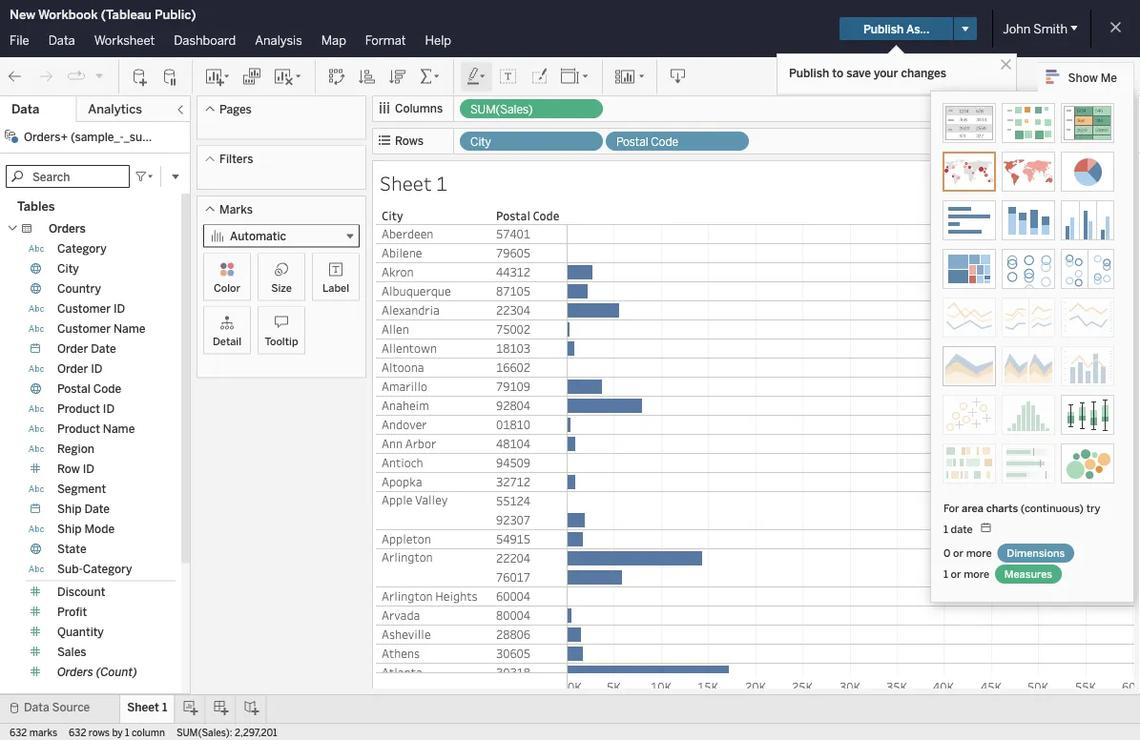 Task type: vqa. For each thing, say whether or not it's contained in the screenshot.
Be on the top of the page
no



Task type: describe. For each thing, give the bounding box(es) containing it.
new data source image
[[131, 67, 150, 86]]

0 vertical spatial category
[[57, 242, 107, 256]]

16602, Postal Code. Press Space to toggle selection. Press Escape to go back to the left margin. Use arrow keys to navigate headers text field
[[491, 358, 567, 377]]

marks
[[220, 202, 253, 216]]

new worksheet image
[[204, 67, 231, 86]]

people
[[49, 694, 86, 708]]

file
[[10, 32, 29, 48]]

Arlington, City. Press Space to toggle selection. Press Escape to go back to the left margin. Use arrow keys to navigate headers text field
[[376, 549, 491, 587]]

Apple Valley, City. Press Space to toggle selection. Press Escape to go back to the left margin. Use arrow keys to navigate headers text field
[[376, 491, 491, 530]]

0 horizontal spatial sheet 1
[[127, 701, 167, 715]]

workbook
[[38, 7, 98, 22]]

632 rows by 1 column
[[69, 727, 165, 739]]

order for order id
[[57, 362, 88, 376]]

id for customer id
[[114, 302, 125, 316]]

2 vertical spatial data
[[24, 701, 49, 715]]

name for product name
[[103, 422, 135, 436]]

id for order id
[[91, 362, 103, 376]]

orders+ (sample_-_superstore (1))
[[24, 130, 209, 144]]

show
[[1069, 70, 1098, 84]]

sorted descending by sum of sales within postal code image
[[388, 67, 408, 86]]

_superstore
[[124, 130, 188, 144]]

filters
[[220, 152, 253, 166]]

57401, Postal Code. Press Space to toggle selection. Press Escape to go back to the left margin. Use arrow keys to navigate headers text field
[[491, 224, 567, 243]]

(count)
[[96, 666, 137, 680]]

customer for customer name
[[57, 322, 111, 336]]

1 up aberdeen, city. press space to toggle selection. press escape to go back to the left margin. use arrow keys to navigate headers text box
[[436, 170, 448, 196]]

size
[[271, 282, 292, 294]]

worksheet
[[94, 32, 155, 48]]

0 horizontal spatial replay animation image
[[67, 67, 86, 86]]

76017, Postal Code. Press Space to toggle selection. Press Escape to go back to the left margin. Use arrow keys to navigate headers text field
[[491, 568, 567, 587]]

order id
[[57, 362, 103, 376]]

as...
[[907, 22, 930, 36]]

Apopka, City. Press Space to toggle selection. Press Escape to go back to the left margin. Use arrow keys to navigate headers text field
[[376, 472, 491, 491]]

totals image
[[419, 67, 442, 86]]

label
[[322, 282, 349, 294]]

Aberdeen, City. Press Space to toggle selection. Press Escape to go back to the left margin. Use arrow keys to navigate headers text field
[[376, 224, 491, 243]]

analysis
[[255, 32, 302, 48]]

0
[[944, 547, 951, 560]]

32712, Postal Code. Press Space to toggle selection. Press Escape to go back to the left margin. Use arrow keys to navigate headers text field
[[491, 472, 567, 491]]

format
[[365, 32, 406, 48]]

54915, Postal Code. Press Space to toggle selection. Press Escape to go back to the left margin. Use arrow keys to navigate headers text field
[[491, 530, 567, 549]]

john
[[1003, 21, 1031, 36]]

me
[[1101, 70, 1118, 84]]

public)
[[155, 7, 196, 22]]

(1))
[[191, 130, 209, 144]]

redo image
[[36, 67, 55, 86]]

0 vertical spatial data
[[48, 32, 75, 48]]

color
[[214, 282, 241, 294]]

fit image
[[560, 67, 591, 86]]

2,297,201
[[235, 727, 277, 739]]

632 for 632 rows by 1 column
[[69, 727, 86, 739]]

Amarillo, City. Press Space to toggle selection. Press Escape to go back to the left margin. Use arrow keys to navigate headers text field
[[376, 377, 491, 396]]

marks
[[29, 727, 57, 739]]

recommended image
[[943, 152, 996, 192]]

Search text field
[[6, 165, 130, 188]]

duplicate image
[[242, 67, 261, 86]]

1 vertical spatial data
[[11, 102, 39, 117]]

source
[[52, 701, 90, 715]]

Antioch, City. Press Space to toggle selection. Press Escape to go back to the left margin. Use arrow keys to navigate headers text field
[[376, 453, 491, 472]]

1 or more
[[944, 568, 992, 581]]

row
[[57, 462, 80, 476]]

for area charts (continuous) try
[[944, 502, 1101, 515]]

1 vertical spatial postal
[[57, 382, 90, 396]]

customer for customer id
[[57, 302, 111, 316]]

18103, Postal Code. Press Space to toggle selection. Press Escape to go back to the left margin. Use arrow keys to navigate headers text field
[[491, 339, 567, 358]]

orders for orders (count)
[[57, 666, 93, 680]]

area
[[962, 502, 984, 515]]

Akron, City. Press Space to toggle selection. Press Escape to go back to the left margin. Use arrow keys to navigate headers text field
[[376, 262, 491, 282]]

smith
[[1034, 21, 1068, 36]]

profit
[[57, 606, 87, 619]]

94509, Postal Code. Press Space to toggle selection. Press Escape to go back to the left margin. Use arrow keys to navigate headers text field
[[491, 453, 567, 472]]

Abilene, City. Press Space to toggle selection. Press Escape to go back to the left margin. Use arrow keys to navigate headers text field
[[376, 243, 491, 262]]

Andover, City. Press Space to toggle selection. Press Escape to go back to the left margin. Use arrow keys to navigate headers text field
[[376, 415, 491, 434]]

0 horizontal spatial postal code
[[57, 382, 121, 396]]

1 horizontal spatial code
[[651, 135, 679, 149]]

product name
[[57, 422, 135, 436]]

Asheville, City. Press Space to toggle selection. Press Escape to go back to the left margin. Use arrow keys to navigate headers text field
[[376, 625, 491, 644]]

id for product id
[[103, 402, 115, 416]]

mode
[[84, 523, 115, 536]]

id for row id
[[83, 462, 95, 476]]

show me
[[1069, 70, 1118, 84]]

name for customer name
[[114, 322, 146, 336]]

publish as...
[[864, 22, 930, 36]]

product for product name
[[57, 422, 100, 436]]

orders for orders
[[49, 222, 86, 236]]

help
[[425, 32, 451, 48]]

region
[[57, 442, 94, 456]]

marks. press enter to open the view data window.. use arrow keys to navigate data visualization elements. image
[[567, 224, 1140, 741]]

0 vertical spatial postal
[[617, 135, 649, 149]]

by
[[112, 727, 123, 739]]

clear sheet image
[[273, 67, 303, 86]]

new
[[10, 7, 35, 22]]

79605, Postal Code. Press Space to toggle selection. Press Escape to go back to the left margin. Use arrow keys to navigate headers text field
[[491, 243, 567, 262]]

new workbook (tableau public)
[[10, 7, 196, 22]]

Athens, City. Press Space to toggle selection. Press Escape to go back to the left margin. Use arrow keys to navigate headers text field
[[376, 644, 491, 663]]

tables
[[17, 199, 55, 214]]

column
[[132, 727, 165, 739]]

tooltip
[[265, 335, 298, 348]]

data source
[[24, 701, 90, 715]]

80004, Postal Code. Press Space to toggle selection. Press Escape to go back to the left margin. Use arrow keys to navigate headers text field
[[491, 606, 567, 625]]

55124, Postal Code. Press Space to toggle selection. Press Escape to go back to the left margin. Use arrow keys to navigate headers text field
[[491, 491, 567, 511]]

0 horizontal spatial sheet
[[127, 701, 159, 715]]

0 vertical spatial postal code
[[617, 135, 679, 149]]



Task type: locate. For each thing, give the bounding box(es) containing it.
orders
[[49, 222, 86, 236], [57, 666, 93, 680]]

sub-category
[[57, 563, 132, 576]]

product for product id
[[57, 402, 100, 416]]

1 horizontal spatial sheet
[[380, 170, 432, 196]]

detail
[[213, 335, 242, 348]]

1 vertical spatial name
[[103, 422, 135, 436]]

replay animation image up analytics
[[94, 70, 105, 81]]

category up discount
[[83, 563, 132, 576]]

customer
[[57, 302, 111, 316], [57, 322, 111, 336]]

0 vertical spatial customer
[[57, 302, 111, 316]]

ship for ship date
[[57, 502, 82, 516]]

customer name
[[57, 322, 146, 336]]

79109, Postal Code. Press Space to toggle selection. Press Escape to go back to the left margin. Use arrow keys to navigate headers text field
[[491, 377, 567, 396]]

0 vertical spatial ship
[[57, 502, 82, 516]]

60004, Postal Code. Press Space to toggle selection. Press Escape to go back to the left margin. Use arrow keys to navigate headers text field
[[491, 587, 567, 606]]

sum(sales): 2,297,201
[[176, 727, 277, 739]]

analytics
[[88, 102, 142, 117]]

date
[[91, 342, 116, 356], [84, 502, 110, 516]]

1 vertical spatial city
[[57, 262, 79, 276]]

john smith
[[1003, 21, 1068, 36]]

city down sum(sales)
[[470, 135, 491, 149]]

01810, Postal Code. Press Space to toggle selection. Press Escape to go back to the left margin. Use arrow keys to navigate headers text field
[[491, 415, 567, 434]]

charts
[[986, 502, 1018, 515]]

id right row
[[83, 462, 95, 476]]

1 vertical spatial publish
[[789, 66, 830, 80]]

or for 0
[[953, 547, 964, 560]]

show/hide cards image
[[615, 67, 645, 86]]

orders (count)
[[57, 666, 137, 680]]

ship for ship mode
[[57, 523, 82, 536]]

sorted ascending by sum of sales within postal code image
[[358, 67, 377, 86]]

country
[[57, 282, 101, 296]]

discount
[[57, 585, 105, 599]]

30605, Postal Code. Press Space to toggle selection. Press Escape to go back to the left margin. Use arrow keys to navigate headers text field
[[491, 644, 567, 663]]

order for order date
[[57, 342, 88, 356]]

1 vertical spatial code
[[93, 382, 121, 396]]

sheet down rows
[[380, 170, 432, 196]]

publish left as...
[[864, 22, 904, 36]]

collapse image
[[175, 104, 186, 115]]

id up product name
[[103, 402, 115, 416]]

1 horizontal spatial replay animation image
[[94, 70, 105, 81]]

1 horizontal spatial postal code
[[617, 135, 679, 149]]

product up product name
[[57, 402, 100, 416]]

0 vertical spatial product
[[57, 402, 100, 416]]

or for 1
[[951, 568, 962, 581]]

1 ship from the top
[[57, 502, 82, 516]]

more for 0 or more
[[966, 547, 992, 560]]

1 vertical spatial sheet
[[127, 701, 159, 715]]

to
[[833, 66, 844, 80]]

632 marks
[[10, 727, 57, 739]]

1 customer from the top
[[57, 302, 111, 316]]

sheet 1
[[380, 170, 448, 196], [127, 701, 167, 715]]

order date
[[57, 342, 116, 356]]

publish for publish to save your changes
[[789, 66, 830, 80]]

22304, Postal Code. Press Space to toggle selection. Press Escape to go back to the left margin. Use arrow keys to navigate headers text field
[[491, 301, 567, 320]]

close image
[[997, 55, 1015, 73]]

Arlington Heights, City. Press Space to toggle selection. Press Escape to go back to the left margin. Use arrow keys to navigate headers text field
[[376, 587, 491, 606]]

1 horizontal spatial publish
[[864, 22, 904, 36]]

date up mode
[[84, 502, 110, 516]]

1 vertical spatial sheet 1
[[127, 701, 167, 715]]

more up the 1 or more
[[966, 547, 992, 560]]

dashboard
[[174, 32, 236, 48]]

changes
[[901, 66, 947, 80]]

1
[[436, 170, 448, 196], [944, 523, 949, 536], [944, 568, 949, 581], [162, 701, 167, 715], [125, 727, 129, 739]]

sheet up column
[[127, 701, 159, 715]]

name down customer id on the left top
[[114, 322, 146, 336]]

0 vertical spatial order
[[57, 342, 88, 356]]

code down download image
[[651, 135, 679, 149]]

postal code up the product id
[[57, 382, 121, 396]]

1 vertical spatial more
[[964, 568, 990, 581]]

75002, Postal Code. Press Space to toggle selection. Press Escape to go back to the left margin. Use arrow keys to navigate headers text field
[[491, 320, 567, 339]]

city up country
[[57, 262, 79, 276]]

columns
[[395, 102, 443, 115]]

632 for 632 marks
[[10, 727, 27, 739]]

0 vertical spatial code
[[651, 135, 679, 149]]

postal code
[[617, 135, 679, 149], [57, 382, 121, 396]]

for
[[944, 502, 960, 515]]

pause auto updates image
[[161, 67, 180, 86]]

632 left "marks"
[[10, 727, 27, 739]]

orders+
[[24, 130, 68, 144]]

1 vertical spatial orders
[[57, 666, 93, 680]]

product up the region
[[57, 422, 100, 436]]

0 or more
[[944, 547, 995, 560]]

date
[[951, 523, 973, 536]]

rows
[[89, 727, 110, 739]]

87105, Postal Code. Press Space to toggle selection. Press Escape to go back to the left margin. Use arrow keys to navigate headers text field
[[491, 282, 567, 301]]

postal code down show/hide cards icon
[[617, 135, 679, 149]]

replay animation image right redo icon
[[67, 67, 86, 86]]

orders down tables
[[49, 222, 86, 236]]

sum(sales):
[[176, 727, 232, 739]]

2 product from the top
[[57, 422, 100, 436]]

highlight image
[[466, 67, 488, 86]]

1 up column
[[162, 701, 167, 715]]

or
[[953, 547, 964, 560], [951, 568, 962, 581]]

0 horizontal spatial code
[[93, 382, 121, 396]]

quantity
[[57, 626, 104, 639]]

product
[[57, 402, 100, 416], [57, 422, 100, 436]]

customer id
[[57, 302, 125, 316]]

replay animation image
[[67, 67, 86, 86], [94, 70, 105, 81]]

sheet 1 up column
[[127, 701, 167, 715]]

publish
[[864, 22, 904, 36], [789, 66, 830, 80]]

ship
[[57, 502, 82, 516], [57, 523, 82, 536]]

1 down 0 on the right bottom of page
[[944, 568, 949, 581]]

map
[[321, 32, 346, 48]]

category up country
[[57, 242, 107, 256]]

1 right the by
[[125, 727, 129, 739]]

postal down order id
[[57, 382, 90, 396]]

1 vertical spatial category
[[83, 563, 132, 576]]

dimensions
[[1007, 547, 1065, 560]]

1 horizontal spatial postal
[[617, 135, 649, 149]]

publish as... button
[[840, 17, 954, 40]]

ship mode
[[57, 523, 115, 536]]

more for 1 or more
[[964, 568, 990, 581]]

1 vertical spatial postal code
[[57, 382, 121, 396]]

show mark labels image
[[499, 67, 518, 86]]

1 vertical spatial ship
[[57, 523, 82, 536]]

Altoona, City. Press Space to toggle selection. Press Escape to go back to the left margin. Use arrow keys to navigate headers text field
[[376, 358, 491, 377]]

your
[[874, 66, 898, 80]]

1 horizontal spatial sheet 1
[[380, 170, 448, 196]]

0 vertical spatial city
[[470, 135, 491, 149]]

632
[[10, 727, 27, 739], [69, 727, 86, 739]]

save
[[847, 66, 871, 80]]

undo image
[[6, 67, 25, 86]]

0 vertical spatial or
[[953, 547, 964, 560]]

1 vertical spatial order
[[57, 362, 88, 376]]

0 vertical spatial sheet
[[380, 170, 432, 196]]

1 vertical spatial product
[[57, 422, 100, 436]]

segment
[[57, 482, 106, 496]]

0 horizontal spatial publish
[[789, 66, 830, 80]]

or down 0 or more
[[951, 568, 962, 581]]

postal down show/hide cards icon
[[617, 135, 649, 149]]

code
[[651, 135, 679, 149], [93, 382, 121, 396]]

product id
[[57, 402, 115, 416]]

sum(sales)
[[470, 103, 533, 116]]

1 left 'date' on the right bottom of page
[[944, 523, 949, 536]]

row id
[[57, 462, 95, 476]]

Allentown, City. Press Space to toggle selection. Press Escape to go back to the left margin. Use arrow keys to navigate headers text field
[[376, 339, 491, 358]]

1 date
[[944, 523, 976, 536]]

2 632 from the left
[[69, 727, 86, 739]]

category
[[57, 242, 107, 256], [83, 563, 132, 576]]

name down the product id
[[103, 422, 135, 436]]

28806, Postal Code. Press Space to toggle selection. Press Escape to go back to the left margin. Use arrow keys to navigate headers text field
[[491, 625, 567, 644]]

1 horizontal spatial city
[[470, 135, 491, 149]]

Atlanta, City. Press Space to toggle selection. Press Escape to go back to the left margin. Use arrow keys to navigate headers text field
[[376, 663, 491, 682]]

Appleton, City. Press Space to toggle selection. Press Escape to go back to the left margin. Use arrow keys to navigate headers text field
[[376, 530, 491, 549]]

sheet 1 down rows
[[380, 170, 448, 196]]

publish to save your changes
[[789, 66, 947, 80]]

ship up "state"
[[57, 523, 82, 536]]

data
[[48, 32, 75, 48], [11, 102, 39, 117], [24, 701, 49, 715]]

92307, Postal Code. Press Space to toggle selection. Press Escape to go back to the left margin. Use arrow keys to navigate headers text field
[[491, 511, 567, 530]]

publish inside 'publish as...' button
[[864, 22, 904, 36]]

download image
[[669, 67, 688, 86]]

pages
[[220, 102, 252, 116]]

(continuous)
[[1021, 502, 1084, 515]]

(sample_-
[[71, 130, 124, 144]]

customer up order date
[[57, 322, 111, 336]]

sub-
[[57, 563, 83, 576]]

try
[[1087, 502, 1101, 515]]

order down order date
[[57, 362, 88, 376]]

2 customer from the top
[[57, 322, 111, 336]]

92804, Postal Code. Press Space to toggle selection. Press Escape to go back to the left margin. Use arrow keys to navigate headers text field
[[491, 396, 567, 415]]

ship date
[[57, 502, 110, 516]]

22204, Postal Code. Press Space to toggle selection. Press Escape to go back to the left margin. Use arrow keys to navigate headers text field
[[491, 549, 567, 568]]

format workbook image
[[530, 67, 549, 86]]

0 vertical spatial date
[[91, 342, 116, 356]]

0 vertical spatial more
[[966, 547, 992, 560]]

1 632 from the left
[[10, 727, 27, 739]]

publish left to on the top right of the page
[[789, 66, 830, 80]]

date for order date
[[91, 342, 116, 356]]

date for ship date
[[84, 502, 110, 516]]

state
[[57, 543, 86, 556]]

data down workbook
[[48, 32, 75, 48]]

ship down the segment
[[57, 502, 82, 516]]

more
[[966, 547, 992, 560], [964, 568, 990, 581]]

more down 0 or more
[[964, 568, 990, 581]]

0 horizontal spatial postal
[[57, 382, 90, 396]]

0 vertical spatial orders
[[49, 222, 86, 236]]

48104, Postal Code. Press Space to toggle selection. Press Escape to go back to the left margin. Use arrow keys to navigate headers text field
[[491, 434, 567, 453]]

Arvada, City. Press Space to toggle selection. Press Escape to go back to the left margin. Use arrow keys to navigate headers text field
[[376, 606, 491, 625]]

date down customer name
[[91, 342, 116, 356]]

show me button
[[1038, 62, 1135, 92]]

0 horizontal spatial city
[[57, 262, 79, 276]]

2 ship from the top
[[57, 523, 82, 536]]

1 vertical spatial or
[[951, 568, 962, 581]]

data up 632 marks on the left of page
[[24, 701, 49, 715]]

0 vertical spatial publish
[[864, 22, 904, 36]]

measures
[[1005, 568, 1053, 581]]

0 horizontal spatial 632
[[10, 727, 27, 739]]

data down the undo image
[[11, 102, 39, 117]]

0 vertical spatial name
[[114, 322, 146, 336]]

id
[[114, 302, 125, 316], [91, 362, 103, 376], [103, 402, 115, 416], [83, 462, 95, 476]]

Alexandria, City. Press Space to toggle selection. Press Escape to go back to the left margin. Use arrow keys to navigate headers text field
[[376, 301, 491, 320]]

Ann Arbor, City. Press Space to toggle selection. Press Escape to go back to the left margin. Use arrow keys to navigate headers text field
[[376, 434, 491, 453]]

Anaheim, City. Press Space to toggle selection. Press Escape to go back to the left margin. Use arrow keys to navigate headers text field
[[376, 396, 491, 415]]

632 left rows
[[69, 727, 86, 739]]

1 horizontal spatial 632
[[69, 727, 86, 739]]

sales
[[57, 646, 86, 659]]

id down order date
[[91, 362, 103, 376]]

customer down country
[[57, 302, 111, 316]]

1 vertical spatial date
[[84, 502, 110, 516]]

or right 0 on the right bottom of page
[[953, 547, 964, 560]]

swap rows and columns image
[[327, 67, 346, 86]]

44312, Postal Code. Press Space to toggle selection. Press Escape to go back to the left margin. Use arrow keys to navigate headers text field
[[491, 262, 567, 282]]

1 vertical spatial customer
[[57, 322, 111, 336]]

(tableau
[[101, 7, 152, 22]]

0 vertical spatial sheet 1
[[380, 170, 448, 196]]

city
[[470, 135, 491, 149], [57, 262, 79, 276]]

1 product from the top
[[57, 402, 100, 416]]

code up the product id
[[93, 382, 121, 396]]

orders down sales
[[57, 666, 93, 680]]

Albuquerque, City. Press Space to toggle selection. Press Escape to go back to the left margin. Use arrow keys to navigate headers text field
[[376, 282, 491, 301]]

publish for publish as...
[[864, 22, 904, 36]]

2 order from the top
[[57, 362, 88, 376]]

order
[[57, 342, 88, 356], [57, 362, 88, 376]]

30318, Postal Code. Press Space to toggle selection. Press Escape to go back to the left margin. Use arrow keys to navigate headers text field
[[491, 663, 567, 682]]

rows
[[395, 134, 424, 148]]

name
[[114, 322, 146, 336], [103, 422, 135, 436]]

1 order from the top
[[57, 342, 88, 356]]

Allen, City. Press Space to toggle selection. Press Escape to go back to the left margin. Use arrow keys to navigate headers text field
[[376, 320, 491, 339]]

order up order id
[[57, 342, 88, 356]]

id up customer name
[[114, 302, 125, 316]]



